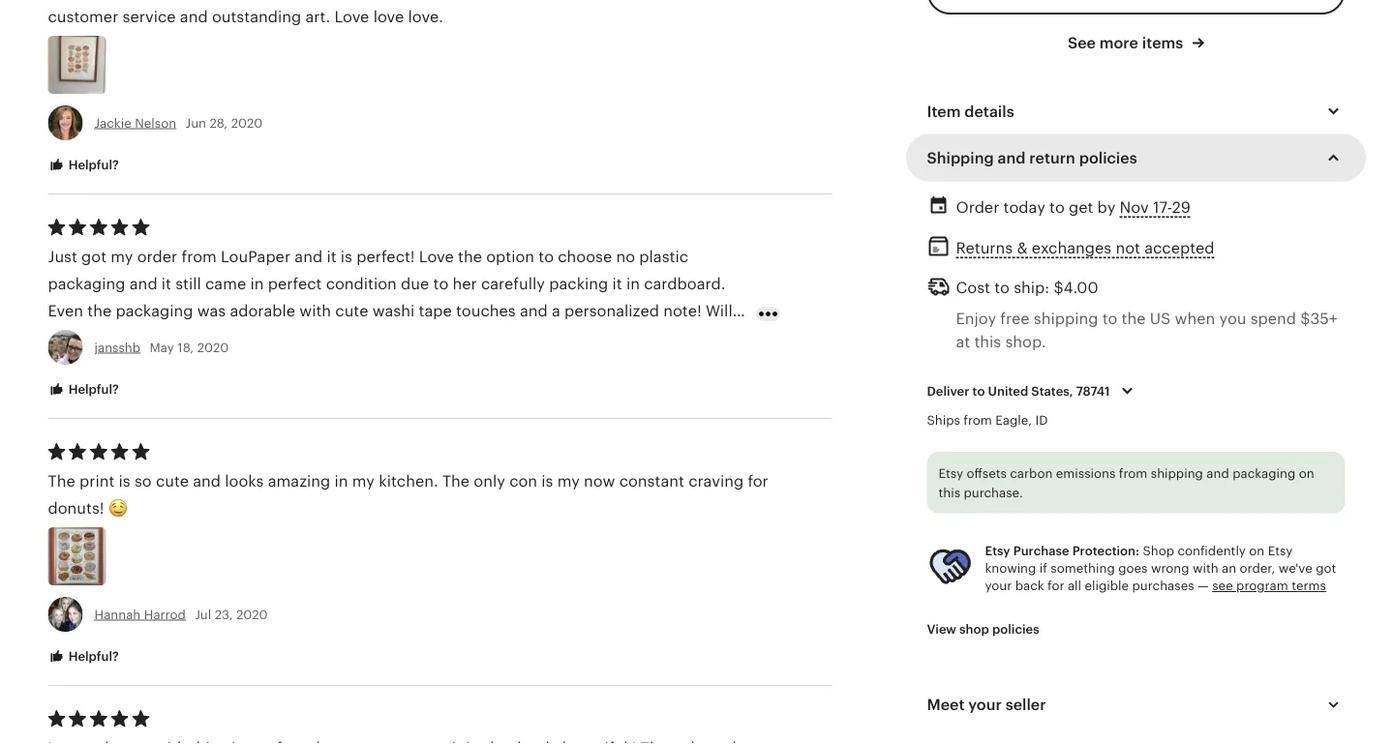 Task type: locate. For each thing, give the bounding box(es) containing it.
is
[[341, 248, 353, 265], [119, 473, 130, 490], [542, 473, 554, 490]]

2 horizontal spatial on
[[1300, 467, 1315, 481]]

from for my
[[182, 248, 217, 265]]

donuts!
[[48, 500, 104, 517]]

helpful? button down hannah
[[33, 639, 134, 675]]

in right the amazing
[[335, 473, 348, 490]]

order
[[137, 248, 177, 265], [327, 329, 368, 347]]

to inside dropdown button
[[973, 384, 986, 399]]

jun
[[186, 116, 206, 130]]

2020 right 28, on the left of the page
[[231, 116, 263, 130]]

the up her
[[458, 248, 482, 265]]

1 vertical spatial your
[[969, 697, 1002, 714]]

1 horizontal spatial shipping
[[1152, 467, 1204, 481]]

2 vertical spatial helpful?
[[65, 649, 119, 664]]

2 horizontal spatial this
[[975, 333, 1002, 351]]

0 horizontal spatial for
[[748, 473, 769, 490]]

details
[[965, 103, 1015, 120]]

0 vertical spatial for
[[748, 473, 769, 490]]

the up donuts!
[[48, 473, 75, 490]]

0 vertical spatial from
[[182, 248, 217, 265]]

on right eye
[[213, 329, 232, 347]]

cost
[[957, 279, 991, 297]]

goes
[[1119, 562, 1148, 576]]

1 vertical spatial 2020
[[197, 340, 229, 355]]

shop.
[[1006, 333, 1047, 351]]

0 vertical spatial policies
[[1080, 149, 1138, 167]]

🤤
[[108, 500, 124, 517]]

18,
[[178, 340, 194, 355]]

your down knowing
[[986, 579, 1013, 594]]

the left us
[[1122, 310, 1146, 328]]

1 helpful? button from the top
[[33, 147, 134, 183]]

and up confidently
[[1207, 467, 1230, 481]]

0 vertical spatial your
[[986, 579, 1013, 594]]

shipping
[[1034, 310, 1099, 328], [1152, 467, 1204, 481]]

view details of this review photo by jackie nelson image
[[48, 36, 106, 94]]

packaging
[[48, 275, 125, 293], [116, 302, 193, 320], [1233, 467, 1296, 481]]

is up condition
[[341, 248, 353, 265]]

for inside shop confidently on etsy knowing if something goes wrong with an order, we've got your back for all eligible purchases —
[[1048, 579, 1065, 594]]

2 vertical spatial on
[[1250, 544, 1265, 559]]

0 vertical spatial order
[[137, 248, 177, 265]]

on
[[213, 329, 232, 347], [1300, 467, 1315, 481], [1250, 544, 1265, 559]]

for inside the "the print is so cute and looks amazing in my kitchen. the only con is my now constant craving for donuts! 🤤"
[[748, 473, 769, 490]]

ship:
[[1014, 279, 1050, 297]]

1 horizontal spatial for
[[1048, 579, 1065, 594]]

returns
[[957, 239, 1013, 257]]

1 vertical spatial with
[[1193, 562, 1219, 576]]

2020 right 23,
[[236, 608, 268, 622]]

on up the order,
[[1250, 544, 1265, 559]]

order down condition
[[327, 329, 368, 347]]

it up personalized
[[613, 275, 623, 293]]

got up terms
[[1317, 562, 1337, 576]]

shipping down "$"
[[1034, 310, 1099, 328]]

my left kitchen.
[[352, 473, 375, 490]]

helpful? for jackie nelson jun 28, 2020
[[65, 157, 119, 172]]

helpful? button down jackie
[[33, 147, 134, 183]]

0 horizontal spatial more
[[372, 329, 410, 347]]

1 vertical spatial shop
[[960, 623, 990, 637]]

1 vertical spatial helpful?
[[65, 382, 119, 397]]

1 horizontal spatial shop
[[960, 623, 990, 637]]

only
[[474, 473, 506, 490]]

0 horizontal spatial my
[[111, 248, 133, 265]]

1 vertical spatial more
[[372, 329, 410, 347]]

in
[[250, 275, 264, 293], [627, 275, 640, 293], [415, 329, 428, 347], [335, 473, 348, 490]]

not
[[1116, 239, 1141, 257]]

kitchen.
[[379, 473, 438, 490]]

0 vertical spatial an
[[161, 329, 179, 347]]

0 vertical spatial helpful?
[[65, 157, 119, 172]]

see
[[1068, 34, 1096, 51]]

0 horizontal spatial order
[[137, 248, 177, 265]]

0 horizontal spatial with
[[300, 302, 331, 320]]

perfect
[[268, 275, 322, 293]]

cute right so
[[156, 473, 189, 490]]

to
[[1050, 199, 1065, 216], [539, 248, 554, 265], [434, 275, 449, 293], [995, 279, 1010, 297], [1103, 310, 1118, 328], [308, 329, 323, 347], [973, 384, 986, 399]]

etsy up knowing
[[986, 544, 1011, 559]]

in down "loupaper"
[[250, 275, 264, 293]]

2 vertical spatial helpful? button
[[33, 639, 134, 675]]

in inside the "the print is so cute and looks amazing in my kitchen. the only con is my now constant craving for donuts! 🤤"
[[335, 473, 348, 490]]

0 horizontal spatial from
[[182, 248, 217, 265]]

see program terms link
[[1213, 579, 1327, 594]]

2 horizontal spatial from
[[1120, 467, 1148, 481]]

ships
[[928, 413, 961, 428]]

2 vertical spatial 2020
[[236, 608, 268, 622]]

packaging up keep
[[116, 302, 193, 320]]

for
[[748, 473, 769, 490], [1048, 579, 1065, 594]]

1 horizontal spatial more
[[1100, 34, 1139, 51]]

policies up the by
[[1080, 149, 1138, 167]]

note!
[[664, 302, 702, 320]]

0 horizontal spatial etsy
[[939, 467, 964, 481]]

1 helpful? from the top
[[65, 157, 119, 172]]

to left united
[[973, 384, 986, 399]]

for left all
[[1048, 579, 1065, 594]]

shop down adorable
[[267, 329, 304, 347]]

nov
[[1120, 199, 1150, 216]]

view details of this review photo by hannah harrod image
[[48, 528, 106, 586]]

1 horizontal spatial the
[[443, 473, 470, 490]]

$
[[1054, 279, 1064, 297]]

0 vertical spatial helpful? button
[[33, 147, 134, 183]]

$35+
[[1301, 310, 1338, 328]]

item details
[[928, 103, 1015, 120]]

to inside enjoy free shipping to the us when you spend $35+ at this shop.
[[1103, 310, 1118, 328]]

adorable
[[230, 302, 296, 320]]

1 vertical spatial order
[[327, 329, 368, 347]]

1 horizontal spatial on
[[1250, 544, 1265, 559]]

to right the option
[[539, 248, 554, 265]]

an left eye
[[161, 329, 179, 347]]

got right just
[[81, 248, 107, 265]]

and left a
[[520, 302, 548, 320]]

cute down condition
[[335, 302, 369, 320]]

get
[[1069, 199, 1094, 216]]

0 vertical spatial shipping
[[1034, 310, 1099, 328]]

so
[[135, 473, 152, 490]]

etsy up we've
[[1269, 544, 1294, 559]]

more inside see more items link
[[1100, 34, 1139, 51]]

view
[[928, 623, 957, 637]]

this left purchase.
[[939, 486, 961, 500]]

from for carbon
[[1120, 467, 1148, 481]]

to down perfect
[[308, 329, 323, 347]]

on up we've
[[1300, 467, 1315, 481]]

your
[[986, 579, 1013, 594], [969, 697, 1002, 714]]

2020 right 18,
[[197, 340, 229, 355]]

this
[[236, 329, 263, 347], [975, 333, 1002, 351], [939, 486, 961, 500]]

see
[[1213, 579, 1234, 594]]

got
[[81, 248, 107, 265], [1317, 562, 1337, 576]]

from inside etsy offsets carbon emissions from shipping and packaging on this purchase.
[[1120, 467, 1148, 481]]

meet your seller button
[[910, 683, 1363, 729]]

and inside etsy offsets carbon emissions from shipping and packaging on this purchase.
[[1207, 467, 1230, 481]]

when
[[1176, 310, 1216, 328]]

0 vertical spatial shop
[[267, 329, 304, 347]]

1 horizontal spatial an
[[1223, 562, 1237, 576]]

0 horizontal spatial on
[[213, 329, 232, 347]]

1 horizontal spatial got
[[1317, 562, 1337, 576]]

0 horizontal spatial shipping
[[1034, 310, 1099, 328]]

and
[[998, 149, 1026, 167], [295, 248, 323, 265], [130, 275, 158, 293], [520, 302, 548, 320], [1207, 467, 1230, 481], [193, 473, 221, 490]]

1 vertical spatial helpful? button
[[33, 372, 134, 408]]

from right emissions
[[1120, 467, 1148, 481]]

0 horizontal spatial an
[[161, 329, 179, 347]]

choose
[[558, 248, 612, 265]]

2020
[[231, 116, 263, 130], [197, 340, 229, 355], [236, 608, 268, 622]]

see more items link
[[1068, 32, 1205, 53]]

no
[[617, 248, 636, 265]]

meet
[[928, 697, 965, 714]]

cute inside the "the print is so cute and looks amazing in my kitchen. the only con is my now constant craving for donuts! 🤤"
[[156, 473, 189, 490]]

0 horizontal spatial the
[[48, 473, 75, 490]]

got inside shop confidently on etsy knowing if something goes wrong with an order, we've got your back for all eligible purchases —
[[1317, 562, 1337, 576]]

and inside the "the print is so cute and looks amazing in my kitchen. the only con is my now constant craving for donuts! 🤤"
[[193, 473, 221, 490]]

my left now
[[558, 473, 580, 490]]

0 horizontal spatial this
[[236, 329, 263, 347]]

it up condition
[[327, 248, 337, 265]]

order up still
[[137, 248, 177, 265]]

policies down "back"
[[993, 623, 1040, 637]]

is right con
[[542, 473, 554, 490]]

1 horizontal spatial this
[[939, 486, 961, 500]]

this inside just got my order from loupaper and it is perfect! love the option to choose no plastic packaging and it still came in perfect condition due to her carefully packing it in cardboard. even the packaging was adorable with cute washi tape touches and a personalized note! will definitely keep an eye on this shop to order more in the future!!
[[236, 329, 263, 347]]

1 vertical spatial policies
[[993, 623, 1040, 637]]

0 vertical spatial cute
[[335, 302, 369, 320]]

something
[[1051, 562, 1116, 576]]

and left still
[[130, 275, 158, 293]]

etsy for etsy purchase protection:
[[986, 544, 1011, 559]]

2 vertical spatial packaging
[[1233, 467, 1296, 481]]

if
[[1040, 562, 1048, 576]]

the up definitely
[[87, 302, 112, 320]]

helpful? down hannah
[[65, 649, 119, 664]]

your right meet
[[969, 697, 1002, 714]]

to left get
[[1050, 199, 1065, 216]]

0 horizontal spatial cute
[[156, 473, 189, 490]]

1 horizontal spatial from
[[964, 413, 993, 428]]

purchases
[[1133, 579, 1195, 594]]

0 horizontal spatial shop
[[267, 329, 304, 347]]

2 horizontal spatial etsy
[[1269, 544, 1294, 559]]

0 horizontal spatial policies
[[993, 623, 1040, 637]]

may
[[150, 340, 174, 355]]

spend
[[1251, 310, 1297, 328]]

hannah harrod jul 23, 2020
[[94, 608, 268, 622]]

and left return
[[998, 149, 1026, 167]]

to left her
[[434, 275, 449, 293]]

shop right view
[[960, 623, 990, 637]]

1 horizontal spatial policies
[[1080, 149, 1138, 167]]

it left still
[[162, 275, 171, 293]]

her
[[453, 275, 477, 293]]

from up still
[[182, 248, 217, 265]]

policies inside dropdown button
[[1080, 149, 1138, 167]]

0 vertical spatial on
[[213, 329, 232, 347]]

1 vertical spatial got
[[1317, 562, 1337, 576]]

option
[[486, 248, 535, 265]]

0 horizontal spatial is
[[119, 473, 130, 490]]

shipping inside etsy offsets carbon emissions from shipping and packaging on this purchase.
[[1152, 467, 1204, 481]]

for right 'craving'
[[748, 473, 769, 490]]

perfect!
[[357, 248, 415, 265]]

helpful? button for jackie nelson
[[33, 147, 134, 183]]

in down tape
[[415, 329, 428, 347]]

etsy left offsets
[[939, 467, 964, 481]]

to left us
[[1103, 310, 1118, 328]]

from
[[182, 248, 217, 265], [964, 413, 993, 428], [1120, 467, 1148, 481]]

0 horizontal spatial got
[[81, 248, 107, 265]]

purchase.
[[964, 486, 1024, 500]]

0 vertical spatial 2020
[[231, 116, 263, 130]]

and inside dropdown button
[[998, 149, 1026, 167]]

1 horizontal spatial my
[[352, 473, 375, 490]]

1 vertical spatial shipping
[[1152, 467, 1204, 481]]

is left so
[[119, 473, 130, 490]]

washi
[[373, 302, 415, 320]]

with up —
[[1193, 562, 1219, 576]]

from right ships in the right of the page
[[964, 413, 993, 428]]

2 vertical spatial from
[[1120, 467, 1148, 481]]

shipping and return policies button
[[910, 135, 1363, 181]]

knowing
[[986, 562, 1037, 576]]

3 helpful? button from the top
[[33, 639, 134, 675]]

1 horizontal spatial order
[[327, 329, 368, 347]]

helpful? button
[[33, 147, 134, 183], [33, 372, 134, 408], [33, 639, 134, 675]]

3 helpful? from the top
[[65, 649, 119, 664]]

this right at
[[975, 333, 1002, 351]]

1 vertical spatial cute
[[156, 473, 189, 490]]

1 vertical spatial on
[[1300, 467, 1315, 481]]

29
[[1173, 199, 1191, 216]]

an inside just got my order from loupaper and it is perfect! love the option to choose no plastic packaging and it still came in perfect condition due to her carefully packing it in cardboard. even the packaging was adorable with cute washi tape touches and a personalized note! will definitely keep an eye on this shop to order more in the future!!
[[161, 329, 179, 347]]

packaging up confidently
[[1233, 467, 1296, 481]]

0 vertical spatial more
[[1100, 34, 1139, 51]]

helpful? for hannah harrod jul 23, 2020
[[65, 649, 119, 664]]

1 horizontal spatial with
[[1193, 562, 1219, 576]]

shipping up "shop"
[[1152, 467, 1204, 481]]

0 vertical spatial with
[[300, 302, 331, 320]]

back
[[1016, 579, 1045, 594]]

and left looks
[[193, 473, 221, 490]]

1 horizontal spatial cute
[[335, 302, 369, 320]]

1 horizontal spatial is
[[341, 248, 353, 265]]

more right see
[[1100, 34, 1139, 51]]

packaging up even
[[48, 275, 125, 293]]

0 vertical spatial got
[[81, 248, 107, 265]]

your inside shop confidently on etsy knowing if something goes wrong with an order, we've got your back for all eligible purchases —
[[986, 579, 1013, 594]]

jackie nelson jun 28, 2020
[[94, 116, 263, 130]]

etsy inside etsy offsets carbon emissions from shipping and packaging on this purchase.
[[939, 467, 964, 481]]

an up the see
[[1223, 562, 1237, 576]]

view shop policies button
[[913, 613, 1055, 648]]

and up perfect
[[295, 248, 323, 265]]

item details button
[[910, 88, 1363, 135]]

1 vertical spatial an
[[1223, 562, 1237, 576]]

love
[[419, 248, 454, 265]]

the
[[48, 473, 75, 490], [443, 473, 470, 490]]

my right just
[[111, 248, 133, 265]]

with down perfect
[[300, 302, 331, 320]]

more
[[1100, 34, 1139, 51], [372, 329, 410, 347]]

helpful? button down definitely
[[33, 372, 134, 408]]

1 vertical spatial for
[[1048, 579, 1065, 594]]

shipping inside enjoy free shipping to the us when you spend $35+ at this shop.
[[1034, 310, 1099, 328]]

the left the "only"
[[443, 473, 470, 490]]

1 horizontal spatial etsy
[[986, 544, 1011, 559]]

more down washi at the left of page
[[372, 329, 410, 347]]

from inside just got my order from loupaper and it is perfect! love the option to choose no plastic packaging and it still came in perfect condition due to her carefully packing it in cardboard. even the packaging was adorable with cute washi tape touches and a personalized note! will definitely keep an eye on this shop to order more in the future!!
[[182, 248, 217, 265]]

helpful? down jackie
[[65, 157, 119, 172]]

jackie nelson link
[[94, 116, 176, 130]]

nov 17-29 button
[[1120, 193, 1191, 222]]

helpful? down jansshb
[[65, 382, 119, 397]]

helpful?
[[65, 157, 119, 172], [65, 382, 119, 397], [65, 649, 119, 664]]

got inside just got my order from loupaper and it is perfect! love the option to choose no plastic packaging and it still came in perfect condition due to her carefully packing it in cardboard. even the packaging was adorable with cute washi tape touches and a personalized note! will definitely keep an eye on this shop to order more in the future!!
[[81, 248, 107, 265]]

this down adorable
[[236, 329, 263, 347]]

2 the from the left
[[443, 473, 470, 490]]

view shop policies
[[928, 623, 1040, 637]]



Task type: describe. For each thing, give the bounding box(es) containing it.
ships from eagle, id
[[928, 413, 1049, 428]]

deliver to united states, 78741 button
[[913, 371, 1154, 412]]

—
[[1198, 579, 1210, 594]]

seller
[[1006, 697, 1047, 714]]

just
[[48, 248, 77, 265]]

&
[[1018, 239, 1028, 257]]

to right cost
[[995, 279, 1010, 297]]

exchanges
[[1032, 239, 1112, 257]]

today
[[1004, 199, 1046, 216]]

cute inside just got my order from loupaper and it is perfect! love the option to choose no plastic packaging and it still came in perfect condition due to her carefully packing it in cardboard. even the packaging was adorable with cute washi tape touches and a personalized note! will definitely keep an eye on this shop to order more in the future!!
[[335, 302, 369, 320]]

carefully
[[481, 275, 545, 293]]

touches
[[456, 302, 516, 320]]

print
[[79, 473, 115, 490]]

due
[[401, 275, 429, 293]]

see more items
[[1068, 34, 1188, 51]]

1 vertical spatial packaging
[[116, 302, 193, 320]]

shop confidently on etsy knowing if something goes wrong with an order, we've got your back for all eligible purchases —
[[986, 544, 1337, 594]]

id
[[1036, 413, 1049, 428]]

meet your seller
[[928, 697, 1047, 714]]

2 helpful? from the top
[[65, 382, 119, 397]]

returns & exchanges not accepted
[[957, 239, 1215, 257]]

on inside just got my order from loupaper and it is perfect! love the option to choose no plastic packaging and it still came in perfect condition due to her carefully packing it in cardboard. even the packaging was adorable with cute washi tape touches and a personalized note! will definitely keep an eye on this shop to order more in the future!!
[[213, 329, 232, 347]]

policies inside button
[[993, 623, 1040, 637]]

purchase
[[1014, 544, 1070, 559]]

helpful? button for hannah harrod
[[33, 639, 134, 675]]

deliver to united states, 78741
[[928, 384, 1111, 399]]

2 horizontal spatial my
[[558, 473, 580, 490]]

we've
[[1279, 562, 1313, 576]]

is inside just got my order from loupaper and it is perfect! love the option to choose no plastic packaging and it still came in perfect condition due to her carefully packing it in cardboard. even the packaging was adorable with cute washi tape touches and a personalized note! will definitely keep an eye on this shop to order more in the future!!
[[341, 248, 353, 265]]

2 horizontal spatial it
[[613, 275, 623, 293]]

craving
[[689, 473, 744, 490]]

us
[[1151, 310, 1171, 328]]

united
[[989, 384, 1029, 399]]

packaging inside etsy offsets carbon emissions from shipping and packaging on this purchase.
[[1233, 467, 1296, 481]]

on inside etsy offsets carbon emissions from shipping and packaging on this purchase.
[[1300, 467, 1315, 481]]

78741
[[1077, 384, 1111, 399]]

etsy purchase protection:
[[986, 544, 1140, 559]]

etsy offsets carbon emissions from shipping and packaging on this purchase.
[[939, 467, 1315, 500]]

future!!
[[460, 329, 514, 347]]

at
[[957, 333, 971, 351]]

shop
[[1143, 544, 1175, 559]]

carbon
[[1011, 467, 1053, 481]]

jansshb link
[[94, 340, 141, 355]]

items
[[1143, 34, 1184, 51]]

looks
[[225, 473, 264, 490]]

just got my order from loupaper and it is perfect! love the option to choose no plastic packaging and it still came in perfect condition due to her carefully packing it in cardboard. even the packaging was adorable with cute washi tape touches and a personalized note! will definitely keep an eye on this shop to order more in the future!!
[[48, 248, 733, 347]]

the inside enjoy free shipping to the us when you spend $35+ at this shop.
[[1122, 310, 1146, 328]]

in down no
[[627, 275, 640, 293]]

your inside dropdown button
[[969, 697, 1002, 714]]

personalized
[[565, 302, 660, 320]]

cardboard.
[[644, 275, 726, 293]]

0 vertical spatial packaging
[[48, 275, 125, 293]]

harrod
[[144, 608, 186, 622]]

order,
[[1240, 562, 1276, 576]]

returns & exchanges not accepted button
[[957, 234, 1215, 263]]

my inside just got my order from loupaper and it is perfect! love the option to choose no plastic packaging and it still came in perfect condition due to her carefully packing it in cardboard. even the packaging was adorable with cute washi tape touches and a personalized note! will definitely keep an eye on this shop to order more in the future!!
[[111, 248, 133, 265]]

enjoy free shipping to the us when you spend $35+ at this shop.
[[957, 310, 1338, 351]]

see program terms
[[1213, 579, 1327, 594]]

now
[[584, 473, 616, 490]]

this inside etsy offsets carbon emissions from shipping and packaging on this purchase.
[[939, 486, 961, 500]]

free
[[1001, 310, 1030, 328]]

tape
[[419, 302, 452, 320]]

etsy inside shop confidently on etsy knowing if something goes wrong with an order, we've got your back for all eligible purchases —
[[1269, 544, 1294, 559]]

offsets
[[967, 467, 1007, 481]]

with inside shop confidently on etsy knowing if something goes wrong with an order, we've got your back for all eligible purchases —
[[1193, 562, 1219, 576]]

confidently
[[1178, 544, 1247, 559]]

deliver
[[928, 384, 970, 399]]

shop inside just got my order from loupaper and it is perfect! love the option to choose no plastic packaging and it still came in perfect condition due to her carefully packing it in cardboard. even the packaging was adorable with cute washi tape touches and a personalized note! will definitely keep an eye on this shop to order more in the future!!
[[267, 329, 304, 347]]

wrong
[[1152, 562, 1190, 576]]

emissions
[[1057, 467, 1116, 481]]

on inside shop confidently on etsy knowing if something goes wrong with an order, we've got your back for all eligible purchases —
[[1250, 544, 1265, 559]]

1 horizontal spatial it
[[327, 248, 337, 265]]

terms
[[1292, 579, 1327, 594]]

all
[[1068, 579, 1082, 594]]

was
[[197, 302, 226, 320]]

constant
[[620, 473, 685, 490]]

an inside shop confidently on etsy knowing if something goes wrong with an order, we've got your back for all eligible purchases —
[[1223, 562, 1237, 576]]

2 horizontal spatial is
[[542, 473, 554, 490]]

jansshb
[[94, 340, 141, 355]]

2 helpful? button from the top
[[33, 372, 134, 408]]

item
[[928, 103, 961, 120]]

still
[[176, 275, 201, 293]]

amazing
[[268, 473, 331, 490]]

4.00
[[1064, 279, 1099, 297]]

1 vertical spatial from
[[964, 413, 993, 428]]

nelson
[[135, 116, 176, 130]]

return
[[1030, 149, 1076, 167]]

eagle,
[[996, 413, 1033, 428]]

by
[[1098, 199, 1116, 216]]

accepted
[[1145, 239, 1215, 257]]

1 the from the left
[[48, 473, 75, 490]]

the print is so cute and looks amazing in my kitchen. the only con is my now constant craving for donuts! 🤤
[[48, 473, 769, 517]]

shop inside button
[[960, 623, 990, 637]]

this inside enjoy free shipping to the us when you spend $35+ at this shop.
[[975, 333, 1002, 351]]

loupaper
[[221, 248, 291, 265]]

will
[[706, 302, 733, 320]]

with inside just got my order from loupaper and it is perfect! love the option to choose no plastic packaging and it still came in perfect condition due to her carefully packing it in cardboard. even the packaging was adorable with cute washi tape touches and a personalized note! will definitely keep an eye on this shop to order more in the future!!
[[300, 302, 331, 320]]

2020 for 28,
[[231, 116, 263, 130]]

a
[[552, 302, 561, 320]]

more inside just got my order from loupaper and it is perfect! love the option to choose no plastic packaging and it still came in perfect condition due to her carefully packing it in cardboard. even the packaging was adorable with cute washi tape touches and a personalized note! will definitely keep an eye on this shop to order more in the future!!
[[372, 329, 410, 347]]

enjoy
[[957, 310, 997, 328]]

even
[[48, 302, 83, 320]]

jul
[[195, 608, 211, 622]]

2020 for 23,
[[236, 608, 268, 622]]

hannah
[[94, 608, 141, 622]]

eye
[[183, 329, 209, 347]]

the down tape
[[432, 329, 456, 347]]

etsy for etsy offsets carbon emissions from shipping and packaging on this purchase.
[[939, 467, 964, 481]]

0 horizontal spatial it
[[162, 275, 171, 293]]

shipping
[[928, 149, 995, 167]]



Task type: vqa. For each thing, say whether or not it's contained in the screenshot.
top GLAD
no



